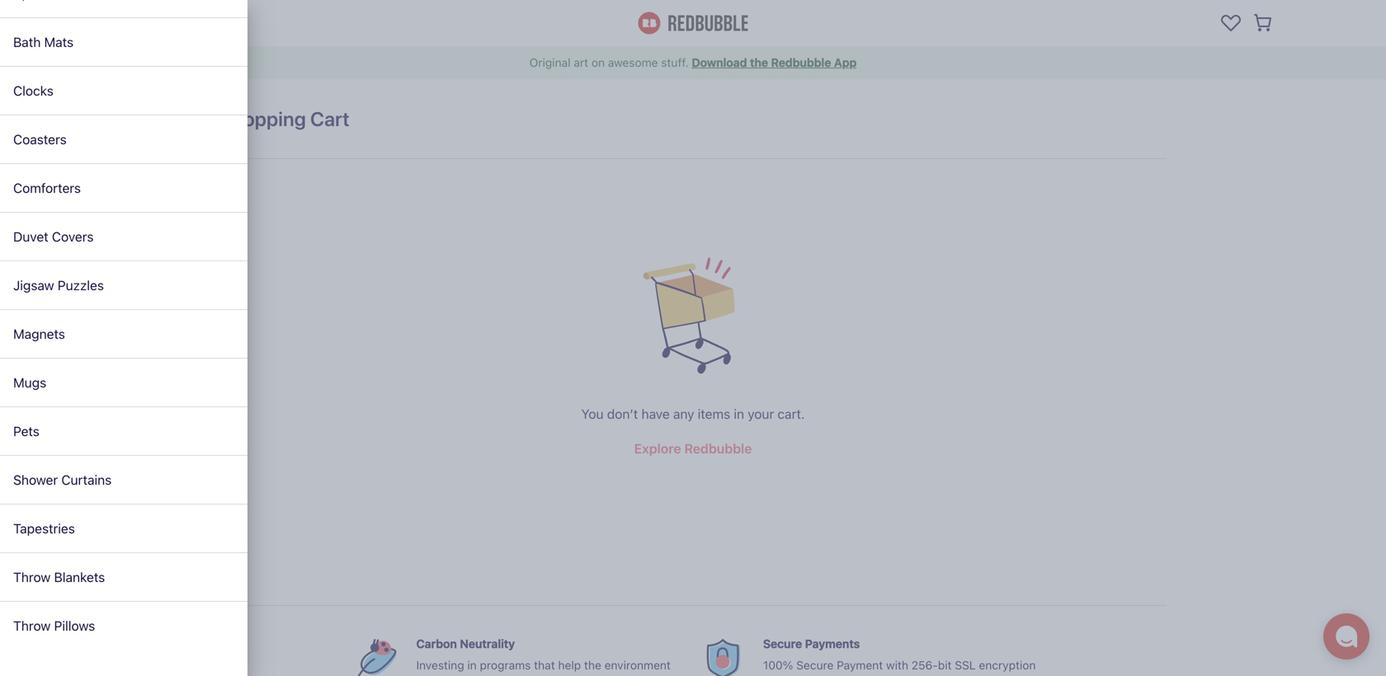 Task type: locate. For each thing, give the bounding box(es) containing it.
1 throw from the top
[[13, 570, 51, 586]]

redbubble left app
[[772, 56, 832, 69]]

in left your
[[734, 407, 745, 422]]

the right download
[[750, 56, 769, 69]]

neutrality
[[460, 638, 515, 651]]

0 vertical spatial redbubble
[[772, 56, 832, 69]]

redbubble logo image
[[639, 12, 748, 34]]

don't
[[607, 407, 638, 422]]

secure up 100%
[[764, 638, 803, 651]]

0 vertical spatial throw
[[13, 570, 51, 586]]

clocks
[[13, 83, 53, 99]]

bit
[[938, 659, 952, 673]]

throw left the pillows
[[13, 619, 51, 634]]

1 horizontal spatial in
[[734, 407, 745, 422]]

throw blankets
[[13, 570, 105, 586]]

ssl
[[955, 659, 976, 673]]

secure down 'payments'
[[797, 659, 834, 673]]

throw
[[13, 570, 51, 586], [13, 619, 51, 634]]

pets link
[[0, 408, 248, 457]]

cart
[[310, 107, 350, 130]]

tapestries
[[13, 521, 75, 537]]

with
[[887, 659, 909, 673]]

in
[[734, 407, 745, 422], [468, 659, 477, 673]]

0 vertical spatial the
[[750, 56, 769, 69]]

0 horizontal spatial the
[[584, 659, 602, 673]]

100%
[[764, 659, 794, 673]]

duvet
[[13, 229, 48, 245]]

comforters link
[[0, 164, 248, 213]]

redbubble
[[772, 56, 832, 69], [685, 441, 752, 457]]

secure
[[764, 638, 803, 651], [797, 659, 834, 673]]

your
[[748, 407, 775, 422]]

encryption
[[979, 659, 1036, 673]]

1 vertical spatial the
[[584, 659, 602, 673]]

carbon neutrality image
[[357, 640, 397, 677]]

curtains
[[61, 473, 112, 488]]

carbon neutrality element
[[350, 633, 671, 677]]

art
[[574, 56, 589, 69]]

pillows
[[54, 619, 95, 634]]

2 throw from the top
[[13, 619, 51, 634]]

duvet covers
[[13, 229, 94, 245]]

duvet covers link
[[0, 213, 248, 262]]

throw for throw pillows
[[13, 619, 51, 634]]

you don't have any items in your cart.
[[582, 407, 805, 422]]

awesome
[[608, 56, 658, 69]]

comforters
[[13, 180, 81, 196]]

payments
[[806, 638, 860, 651]]

the
[[750, 56, 769, 69], [584, 659, 602, 673]]

the right "help"
[[584, 659, 602, 673]]

payment
[[837, 659, 884, 673]]

clocks link
[[0, 67, 248, 116]]

jigsaw puzzles link
[[0, 262, 248, 310]]

you
[[582, 407, 604, 422]]

1 vertical spatial throw
[[13, 619, 51, 634]]

blankets
[[54, 570, 105, 586]]

1 vertical spatial redbubble
[[685, 441, 752, 457]]

redbubble down items
[[685, 441, 752, 457]]

that
[[534, 659, 555, 673]]

mats
[[44, 34, 74, 50]]

empty cart image
[[636, 244, 751, 390]]

in down neutrality
[[468, 659, 477, 673]]

256-
[[912, 659, 939, 673]]

throw left the blankets
[[13, 570, 51, 586]]

covers
[[52, 229, 94, 245]]

secure payments 100% secure payment with 256-bit ssl encryption
[[764, 638, 1036, 673]]

1 vertical spatial in
[[468, 659, 477, 673]]

original art on awesome stuff. download the redbubble app
[[530, 56, 857, 69]]

bath mats link
[[0, 18, 248, 67]]

on
[[592, 56, 605, 69]]

products dialog
[[0, 0, 1387, 677]]

0 horizontal spatial in
[[468, 659, 477, 673]]

jigsaw puzzles
[[13, 278, 104, 293]]



Task type: describe. For each thing, give the bounding box(es) containing it.
shower curtains
[[13, 473, 112, 488]]

1 horizontal spatial redbubble
[[772, 56, 832, 69]]

throw for throw blankets
[[13, 570, 51, 586]]

bath
[[13, 34, 41, 50]]

throw pillows
[[13, 619, 95, 634]]

coasters link
[[0, 116, 248, 164]]

secure payments element
[[698, 633, 1036, 677]]

original
[[530, 56, 571, 69]]

throw blankets link
[[0, 554, 248, 603]]

coasters
[[13, 132, 67, 147]]

programs
[[480, 659, 531, 673]]

explore
[[635, 441, 682, 457]]

download
[[692, 56, 748, 69]]

secure payments image
[[704, 640, 744, 677]]

puzzles
[[58, 278, 104, 293]]

investing
[[417, 659, 464, 673]]

pets
[[13, 424, 40, 440]]

mugs link
[[0, 359, 248, 408]]

have
[[642, 407, 670, 422]]

trust signals element
[[220, 620, 1167, 677]]

download the redbubble app link
[[692, 56, 857, 69]]

0 vertical spatial secure
[[764, 638, 803, 651]]

environment
[[605, 659, 671, 673]]

cart.
[[778, 407, 805, 422]]

carbon neutrality investing in programs that help the environment
[[417, 638, 671, 673]]

throw pillows link
[[0, 603, 248, 651]]

items
[[698, 407, 731, 422]]

stuff.
[[662, 56, 689, 69]]

0 horizontal spatial redbubble
[[685, 441, 752, 457]]

in inside carbon neutrality investing in programs that help the environment
[[468, 659, 477, 673]]

shopping cart
[[220, 107, 350, 130]]

open chat image
[[1336, 626, 1359, 649]]

bath mats
[[13, 34, 74, 50]]

the inside carbon neutrality investing in programs that help the environment
[[584, 659, 602, 673]]

0 vertical spatial in
[[734, 407, 745, 422]]

help
[[558, 659, 581, 673]]

1 horizontal spatial the
[[750, 56, 769, 69]]

shopping
[[220, 107, 306, 130]]

magnets
[[13, 327, 65, 342]]

shower curtains link
[[0, 457, 248, 505]]

magnets link
[[0, 310, 248, 359]]

carbon
[[417, 638, 457, 651]]

explore redbubble
[[635, 441, 752, 457]]

app
[[835, 56, 857, 69]]

any
[[674, 407, 695, 422]]

tapestries link
[[0, 505, 248, 554]]

shower
[[13, 473, 58, 488]]

1 vertical spatial secure
[[797, 659, 834, 673]]

jigsaw
[[13, 278, 54, 293]]

mugs
[[13, 375, 46, 391]]

explore redbubble link
[[635, 438, 752, 460]]



Task type: vqa. For each thing, say whether or not it's contained in the screenshot.
text field
no



